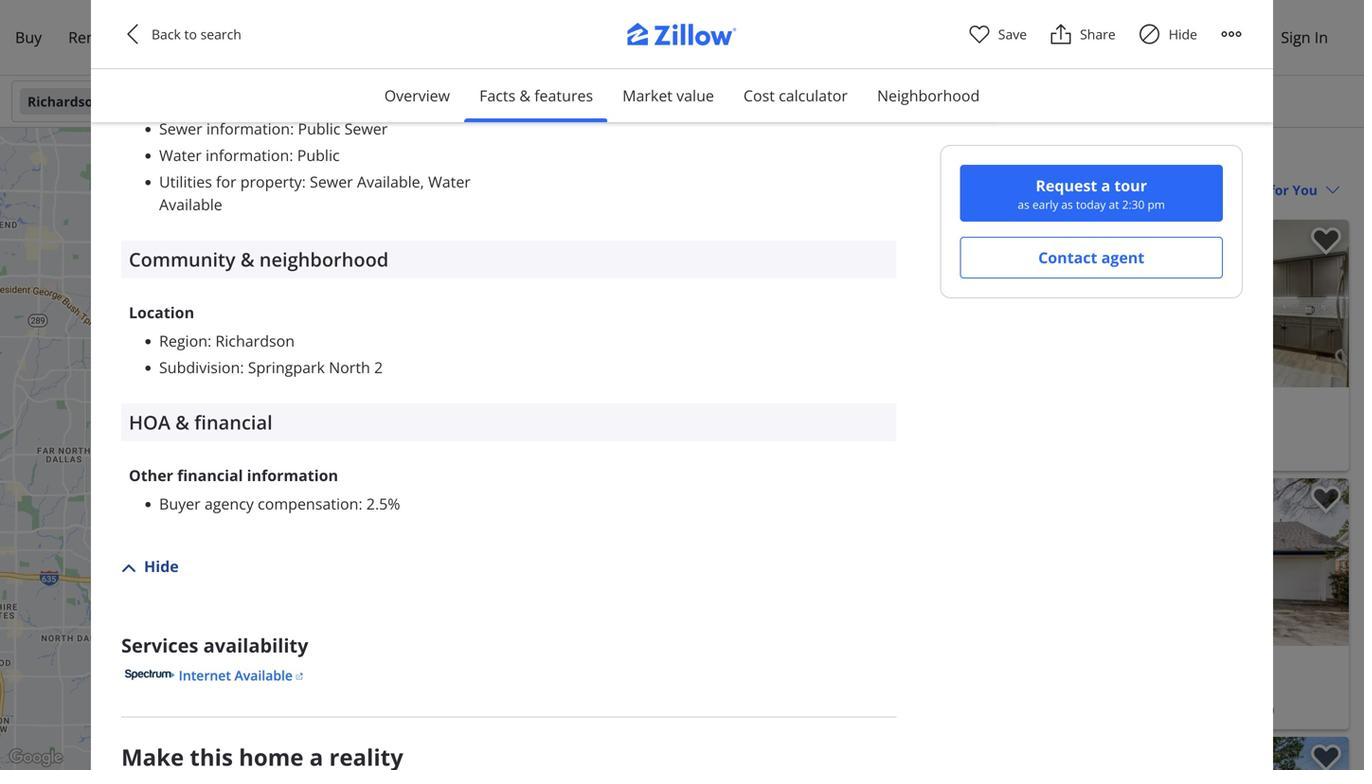 Task type: describe. For each thing, give the bounding box(es) containing it.
north
[[329, 357, 370, 377]]

0 vertical spatial chevron left image
[[121, 23, 144, 45]]

back to search
[[152, 25, 242, 43]]

1 vertical spatial information
[[206, 145, 289, 165]]

map region
[[0, 120, 843, 770]]

financial inside other financial information buyer agency compensation : 2.5%
[[177, 465, 243, 486]]

1 save this home image from the top
[[1312, 227, 1342, 255]]

property images, use arrow keys to navigate, image 1 of 40 group
[[1013, 220, 1350, 392]]

& for features
[[520, 85, 531, 106]]

chevron right image inside property images, use arrow keys to navigate, image 1 of 12 group
[[1317, 551, 1340, 574]]

calculator
[[779, 85, 848, 106]]

features
[[535, 85, 593, 106]]

property
[[240, 171, 302, 192]]

evergreen
[[1054, 702, 1117, 720]]

sewer for available,
[[310, 171, 353, 192]]

rentals
[[1047, 27, 1099, 47]]

sewer for information
[[159, 118, 203, 139]]

2:30
[[1123, 197, 1145, 212]]

request a tour as early as today at 2:30 pm
[[1018, 175, 1166, 212]]

440k link
[[316, 497, 354, 514]]

tour
[[1115, 175, 1148, 196]]

440k
[[323, 498, 347, 512]]

utilities & green energy
[[129, 34, 343, 60]]

4 chevron down image from the left
[[940, 94, 956, 109]]

services availability
[[121, 632, 308, 658]]

sewer available, water available
[[159, 171, 471, 214]]

compensation
[[258, 494, 359, 514]]

1223 evergreen dr, richardson, tx 75080
[[1021, 702, 1275, 720]]

pm
[[1148, 197, 1166, 212]]

google image
[[5, 746, 67, 770]]

house for sqft
[[837, 679, 877, 697]]

neighborhood
[[259, 246, 389, 272]]

agency
[[205, 494, 254, 514]]

2402
[[677, 443, 707, 461]]

in
[[1315, 27, 1329, 47]]

315k link
[[212, 350, 249, 367]]

keyboard shortcuts button
[[295, 758, 377, 770]]

2 chevron down image from the left
[[678, 94, 693, 109]]

advertisement region
[[121, 665, 897, 686]]

hide button
[[121, 555, 179, 578]]

request
[[1036, 175, 1098, 196]]

chevron up image
[[121, 561, 136, 576]]

530k link
[[344, 359, 381, 376]]

overview button
[[369, 69, 465, 122]]

price
[[684, 229, 713, 245]]

2300 woodglen dr, richardson, tx 75082 link
[[677, 699, 998, 722]]

400k link
[[223, 492, 261, 509]]

hide link
[[121, 555, 179, 578]]

other financial information buyer agency compensation : 2.5%
[[129, 465, 400, 514]]

location
[[129, 302, 194, 323]]

hoa
[[129, 409, 171, 435]]

data
[[410, 759, 428, 770]]

minutes
[[1044, 229, 1091, 245]]

property images, use arrow keys to navigate, image 1 of 36 group
[[1013, 737, 1350, 770]]

$10,000
[[740, 229, 782, 245]]

richardson for richardson tx real estate & homes for sale
[[673, 146, 776, 172]]

: inside other financial information buyer agency compensation : 2.5%
[[359, 494, 363, 514]]

contact agent
[[1039, 247, 1145, 268]]

richardson, for aspen
[[771, 443, 844, 461]]

2 as from the left
[[1062, 197, 1074, 212]]

neighborhood
[[878, 85, 980, 106]]

energy
[[281, 34, 343, 60]]

75082 for 2402 aspen st, richardson, tx 75082
[[866, 443, 904, 461]]

aspen
[[710, 443, 749, 461]]

water inside sewer available, water available
[[428, 171, 471, 192]]

richardson, for woodglen
[[798, 702, 871, 720]]

buy
[[15, 27, 42, 47]]

530k
[[351, 360, 375, 374]]

house for $529,900
[[837, 420, 877, 438]]

zillow logo image
[[607, 23, 758, 56]]

contact agent button
[[960, 237, 1223, 279]]

available,
[[357, 171, 424, 192]]

tx for 2402
[[847, 443, 862, 461]]

0 vertical spatial for
[[216, 171, 236, 192]]

- for $529,900
[[830, 420, 834, 438]]

sqft
[[803, 679, 826, 697]]

tx left real
[[780, 146, 803, 172]]

1223
[[1021, 702, 1051, 720]]

3 chevron down image from the left
[[826, 94, 841, 109]]

save button
[[968, 23, 1027, 45]]

40 minutes ago
[[1028, 229, 1114, 245]]

utilities for utilities for property :
[[159, 171, 212, 192]]

back
[[152, 25, 181, 43]]

utilities for utilities & green energy
[[129, 34, 199, 60]]

40
[[1028, 229, 1041, 245]]

water inside sewer information : public sewer water information : public
[[159, 145, 202, 165]]

tx for 1223
[[1219, 702, 1234, 720]]

1 chevron down image from the left
[[380, 94, 395, 109]]

cost calculator button
[[729, 69, 863, 122]]

$529,900
[[677, 393, 758, 419]]

manage rentals
[[987, 27, 1099, 47]]

manage rentals link
[[973, 16, 1112, 60]]

search
[[201, 25, 242, 43]]

rent
[[68, 27, 101, 47]]

back to search link
[[121, 23, 263, 45]]

tx for 2300
[[875, 702, 890, 720]]

home loans
[[179, 27, 267, 47]]

today
[[1076, 197, 1106, 212]]

loans
[[225, 27, 267, 47]]

shortcuts
[[337, 759, 377, 770]]

& for neighborhood
[[241, 246, 255, 272]]

region
[[159, 331, 208, 351]]

hide for hide image
[[1169, 25, 1198, 43]]

share
[[1080, 25, 1116, 43]]

overview
[[384, 85, 450, 106]]



Task type: locate. For each thing, give the bounding box(es) containing it.
early
[[1033, 197, 1059, 212]]

richardson tx real estate & homes for sale
[[673, 146, 1074, 172]]

water
[[159, 145, 202, 165], [428, 171, 471, 192]]

sign
[[1282, 27, 1311, 47]]

chevron right image inside property images, use arrow keys to navigate, image 1 of 40 group
[[1317, 292, 1340, 315]]

as
[[1018, 197, 1030, 212], [1062, 197, 1074, 212]]

property images, use arrow keys to navigate, image 1 of 27 group
[[669, 220, 1006, 388]]

1 horizontal spatial as
[[1062, 197, 1074, 212]]

dr, for evergreen
[[1120, 702, 1139, 720]]

agent
[[1102, 247, 1145, 268]]

1 vertical spatial save this home image
[[1312, 486, 1342, 514]]

0 vertical spatial hide
[[1169, 25, 1198, 43]]

contact
[[1039, 247, 1098, 268]]

richardson for richardson tx
[[27, 92, 102, 110]]

hide right chevron up icon
[[144, 556, 179, 577]]

information inside other financial information buyer agency compensation : 2.5%
[[247, 465, 338, 486]]

2 dr, from the left
[[1120, 702, 1139, 720]]

sale for sqft
[[902, 679, 926, 697]]

1 vertical spatial financial
[[177, 465, 243, 486]]

chevron left image right chevron right image
[[1023, 292, 1045, 315]]

2 horizontal spatial richardson
[[673, 146, 776, 172]]

chevron right image
[[1317, 292, 1340, 315], [1317, 551, 1340, 574]]

0 vertical spatial public
[[298, 118, 341, 139]]

manage
[[987, 27, 1043, 47]]

75080
[[1237, 702, 1275, 720]]

1 horizontal spatial hide
[[1169, 25, 1198, 43]]

more image
[[1221, 23, 1243, 45]]

st,
[[752, 443, 768, 461]]

1 vertical spatial house
[[837, 679, 877, 697]]

help link
[[1207, 16, 1266, 60]]

utilities
[[129, 34, 199, 60], [159, 171, 212, 192]]

1223 evergreen dr, richardson, tx 75080 link
[[1021, 699, 1342, 722]]

hoa & financial
[[129, 409, 273, 435]]

for
[[1002, 146, 1031, 172]]

sale inside $529,900 - house for sale
[[902, 420, 926, 438]]

sale up the 2300 woodglen dr, richardson, tx 75082 link
[[902, 679, 926, 697]]

save this home image
[[968, 227, 998, 255], [1312, 745, 1342, 770]]

0 vertical spatial utilities
[[129, 34, 199, 60]]

1 vertical spatial richardson
[[673, 146, 776, 172]]

1 vertical spatial -
[[830, 679, 834, 697]]

1 vertical spatial save this home image
[[1312, 745, 1342, 770]]

hide image
[[1139, 23, 1162, 45]]

0 vertical spatial 75082
[[866, 443, 904, 461]]

chevron left image
[[121, 23, 144, 45], [1023, 292, 1045, 315]]

2402 aspen st, richardson, tx 75082 image
[[669, 220, 1006, 388]]

- inside $529,900 - house for sale
[[830, 420, 834, 438]]

1 - from the top
[[830, 420, 834, 438]]

1 sale from the top
[[902, 420, 926, 438]]

as left "early"
[[1018, 197, 1030, 212]]

tx
[[105, 92, 122, 110], [780, 146, 803, 172], [847, 443, 862, 461], [875, 702, 890, 720], [1219, 702, 1234, 720]]

(nov
[[785, 229, 812, 245]]

house up the 2402 aspen st, richardson, tx 75082 link
[[837, 420, 877, 438]]

2300
[[677, 702, 707, 720]]

financial up agency
[[177, 465, 243, 486]]

0 vertical spatial sale
[[902, 420, 926, 438]]

dr, for woodglen
[[776, 702, 795, 720]]

financial down 315k link
[[194, 409, 273, 435]]

1 vertical spatial 75082
[[893, 702, 931, 720]]

dr,
[[776, 702, 795, 720], [1120, 702, 1139, 720]]

& for financial
[[175, 409, 190, 435]]

sewer up the available,
[[345, 118, 388, 139]]

richardson, for evergreen
[[1142, 702, 1215, 720]]

water right the available,
[[428, 171, 471, 192]]

advertise
[[1126, 27, 1192, 47]]

rent link
[[55, 16, 114, 60]]

0 vertical spatial save this home image
[[968, 227, 998, 255]]

hide inside 'button'
[[144, 556, 179, 577]]

map data ©2024 google
[[389, 759, 492, 770]]

richardson down 'value'
[[673, 146, 776, 172]]

2300 woodglen dr, richardson, tx 75082
[[677, 702, 931, 720]]

keyboard shortcuts
[[295, 759, 377, 770]]

1 chevron right image from the top
[[1317, 292, 1340, 315]]

- right sqft
[[830, 679, 834, 697]]

& for green
[[204, 34, 218, 60]]

1 vertical spatial hide
[[144, 556, 179, 577]]

&
[[204, 34, 218, 60], [520, 85, 531, 106], [914, 146, 928, 172], [241, 246, 255, 272], [175, 409, 190, 435]]

tx down sell link
[[105, 92, 122, 110]]

facts & features
[[480, 85, 593, 106]]

1223 evergreen dr, richardson, tx 75080 image
[[1013, 479, 1350, 646]]

to
[[184, 25, 197, 43]]

- up the 2402 aspen st, richardson, tx 75082 link
[[830, 420, 834, 438]]

market value button
[[608, 69, 730, 122]]

house up the 2300 woodglen dr, richardson, tx 75082 link
[[837, 679, 877, 697]]

subdivision
[[159, 357, 240, 377]]

2 sale from the top
[[902, 679, 926, 697]]

2 chevron right image from the top
[[1317, 551, 1340, 574]]

0 vertical spatial chevron down image
[[500, 94, 515, 109]]

0 horizontal spatial as
[[1018, 197, 1030, 212]]

75082 down $529,900 - house for sale
[[866, 443, 904, 461]]

save this home image
[[1312, 227, 1342, 255], [1312, 486, 1342, 514]]

ago
[[1094, 229, 1114, 245]]

property images, use arrow keys to navigate, image 1 of 12 group
[[1013, 479, 1350, 651]]

skip link list tab list
[[369, 69, 995, 123]]

1 dr, from the left
[[776, 702, 795, 720]]

sell link
[[114, 16, 165, 60]]

1 as from the left
[[1018, 197, 1030, 212]]

richardson down the rent link
[[27, 92, 102, 110]]

0 vertical spatial financial
[[194, 409, 273, 435]]

for for $529,900
[[880, 420, 898, 438]]

richardson inside main content
[[673, 146, 776, 172]]

hide
[[1169, 25, 1198, 43], [144, 556, 179, 577]]

2 house from the top
[[837, 679, 877, 697]]

for inside $529,900 - house for sale
[[880, 420, 898, 438]]

richardson, down sqft
[[798, 702, 871, 720]]

405 grace dr, richardson, tx 75081 image
[[1013, 220, 1350, 388]]

1 vertical spatial for
[[880, 420, 898, 438]]

sqft - house for sale
[[803, 679, 926, 697]]

0 vertical spatial information
[[206, 118, 290, 139]]

tx down 'sqft - house for sale'
[[875, 702, 890, 720]]

neighborhood button
[[862, 69, 995, 122]]

2.5%
[[367, 494, 400, 514]]

cost calculator
[[744, 85, 848, 106]]

2 vertical spatial information
[[247, 465, 338, 486]]

75082 for 2300 woodglen dr, richardson, tx 75082
[[893, 702, 931, 720]]

richardson, up property images, use arrow keys to navigate, image 1 of 36 group
[[1142, 702, 1215, 720]]

keyboard
[[295, 759, 335, 770]]

0 vertical spatial house
[[837, 420, 877, 438]]

$529,900 - house for sale
[[677, 393, 926, 438]]

sale up the 2402 aspen st, richardson, tx 75082 link
[[902, 420, 926, 438]]

for up the 2300 woodglen dr, richardson, tx 75082 link
[[880, 679, 898, 697]]

chevron right image
[[973, 292, 996, 315]]

richardson up 315k
[[215, 331, 295, 351]]

chevron down image inside filters element
[[500, 94, 515, 109]]

1 vertical spatial sale
[[902, 679, 926, 697]]

1 vertical spatial public
[[297, 145, 340, 165]]

availability
[[203, 632, 308, 658]]

for up available
[[216, 171, 236, 192]]

0 vertical spatial chevron right image
[[1317, 292, 1340, 315]]

1 horizontal spatial chevron left image
[[1023, 292, 1045, 315]]

sale for $529,900
[[902, 420, 926, 438]]

water up available
[[159, 145, 202, 165]]

tx left 75080
[[1219, 702, 1234, 720]]

as down the request
[[1062, 197, 1074, 212]]

main content containing richardson tx real estate & homes for sale
[[654, 128, 1365, 770]]

1 horizontal spatial richardson
[[215, 331, 295, 351]]

price cut: $10,000 (nov 9)
[[684, 229, 825, 245]]

- for sqft
[[830, 679, 834, 697]]

heart image
[[968, 23, 991, 45]]

0 vertical spatial -
[[830, 420, 834, 438]]

1 horizontal spatial save this home image
[[1312, 745, 1342, 770]]

tx down $529,900 - house for sale
[[847, 443, 862, 461]]

1 horizontal spatial water
[[428, 171, 471, 192]]

springpark
[[248, 357, 325, 377]]

hide for chevron up icon
[[144, 556, 179, 577]]

help
[[1220, 27, 1253, 47]]

& inside button
[[520, 85, 531, 106]]

dr, right woodglen
[[776, 702, 795, 720]]

location region : richardson subdivision : springpark north 2
[[129, 302, 383, 377]]

0 vertical spatial water
[[159, 145, 202, 165]]

richardson, down $529,900 - house for sale
[[771, 443, 844, 461]]

75082 down 'sqft - house for sale'
[[893, 702, 931, 720]]

filters element
[[0, 76, 1365, 128]]

2 vertical spatial richardson
[[215, 331, 295, 351]]

©2024
[[431, 759, 459, 770]]

2 save this home image from the top
[[1312, 486, 1342, 514]]

sign in
[[1282, 27, 1329, 47]]

0 horizontal spatial chevron down image
[[500, 94, 515, 109]]

2402 aspen st, richardson, tx 75082
[[677, 443, 904, 461]]

green
[[223, 34, 276, 60]]

home loans link
[[165, 16, 281, 60]]

house
[[837, 420, 877, 438], [837, 679, 877, 697]]

facts & features button
[[464, 69, 609, 122]]

richardson inside filters element
[[27, 92, 102, 110]]

sewer
[[159, 118, 203, 139], [345, 118, 388, 139], [310, 171, 353, 192]]

for up the 2402 aspen st, richardson, tx 75082 link
[[880, 420, 898, 438]]

dr, right evergreen
[[1120, 702, 1139, 720]]

0 horizontal spatial hide
[[144, 556, 179, 577]]

sewer information : public sewer water information : public
[[159, 118, 388, 165]]

map
[[389, 759, 407, 770]]

0 horizontal spatial chevron left image
[[121, 23, 144, 45]]

sewer inside sewer available, water available
[[310, 171, 353, 192]]

2 vertical spatial for
[[880, 679, 898, 697]]

0 horizontal spatial richardson
[[27, 92, 102, 110]]

1 house from the top
[[837, 420, 877, 438]]

1 vertical spatial chevron down image
[[1326, 182, 1341, 198]]

1 horizontal spatial chevron down image
[[1326, 182, 1341, 198]]

main content
[[654, 128, 1365, 770]]

9)
[[815, 229, 825, 245]]

richardson inside location region : richardson subdivision : springpark north 2
[[215, 331, 295, 351]]

0 vertical spatial richardson
[[27, 92, 102, 110]]

sale
[[1036, 146, 1074, 172]]

0 vertical spatial save this home image
[[1312, 227, 1342, 255]]

2402 aspen st, richardson, tx 75082 link
[[677, 441, 998, 463]]

chevron down image
[[380, 94, 395, 109], [678, 94, 693, 109], [826, 94, 841, 109], [940, 94, 956, 109]]

sewer up utilities for property :
[[159, 118, 203, 139]]

services
[[121, 632, 198, 658]]

for
[[216, 171, 236, 192], [880, 420, 898, 438], [880, 679, 898, 697]]

share image
[[1050, 23, 1073, 45]]

a
[[1102, 175, 1111, 196]]

1 vertical spatial chevron left image
[[1023, 292, 1045, 315]]

other
[[129, 465, 173, 486]]

tx inside filters element
[[105, 92, 122, 110]]

1 horizontal spatial dr,
[[1120, 702, 1139, 720]]

house inside $529,900 - house for sale
[[837, 420, 877, 438]]

at
[[1109, 197, 1120, 212]]

main navigation
[[0, 0, 1365, 76]]

1 vertical spatial water
[[428, 171, 471, 192]]

utilities for property :
[[159, 171, 310, 192]]

chevron down image
[[500, 94, 515, 109], [1326, 182, 1341, 198]]

0 horizontal spatial save this home image
[[968, 227, 998, 255]]

75082
[[866, 443, 904, 461], [893, 702, 931, 720]]

save
[[999, 25, 1027, 43]]

home
[[179, 27, 221, 47]]

sewer left the available,
[[310, 171, 353, 192]]

1 vertical spatial chevron right image
[[1317, 551, 1340, 574]]

community & neighborhood
[[129, 246, 389, 272]]

advertise link
[[1112, 16, 1205, 60]]

buyer
[[159, 494, 201, 514]]

0 horizontal spatial dr,
[[776, 702, 795, 720]]

2 - from the top
[[830, 679, 834, 697]]

hide right hide image
[[1169, 25, 1198, 43]]

estate
[[852, 146, 909, 172]]

0 horizontal spatial water
[[159, 145, 202, 165]]

chevron left image left back
[[121, 23, 144, 45]]

1 vertical spatial utilities
[[159, 171, 212, 192]]

market value
[[623, 85, 714, 106]]

for for sqft
[[880, 679, 898, 697]]



Task type: vqa. For each thing, say whether or not it's contained in the screenshot.
Get to the bottom
no



